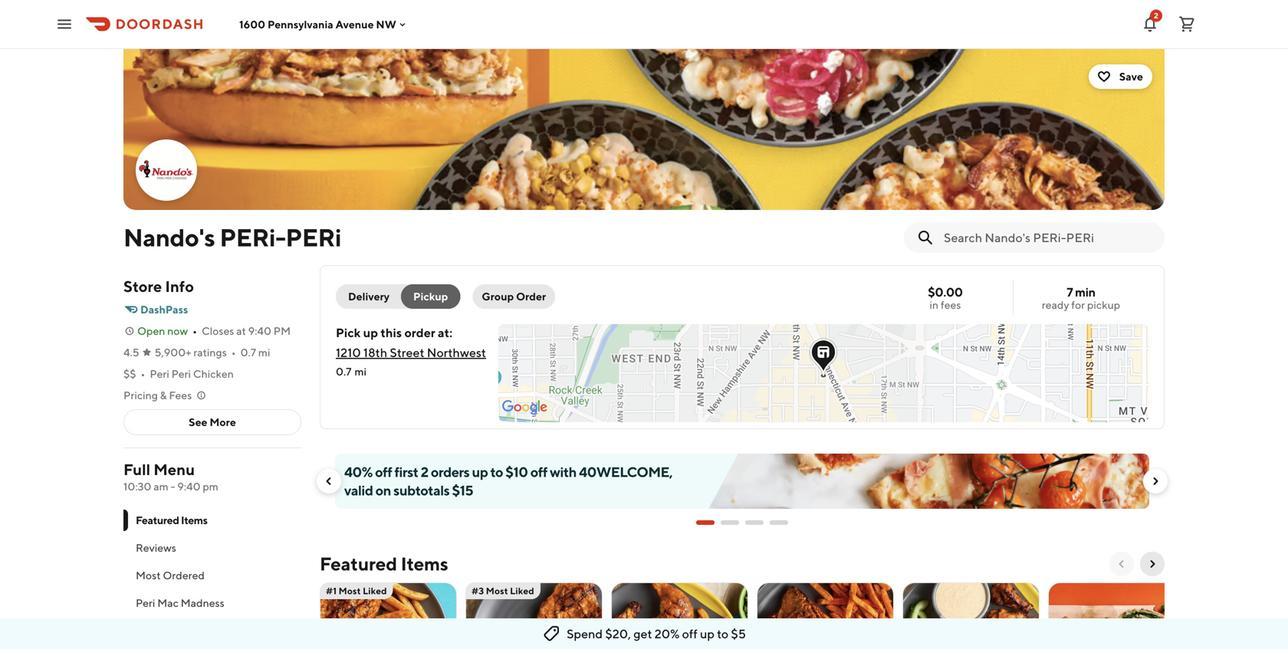 Task type: locate. For each thing, give the bounding box(es) containing it.
1 horizontal spatial mi
[[355, 366, 367, 378]]

1600 pennsylvania avenue nw button
[[239, 18, 409, 30]]

off up on at the bottom left of the page
[[375, 464, 392, 481]]

0 vertical spatial 9:40
[[248, 325, 272, 338]]

0 vertical spatial •
[[193, 325, 197, 338]]

2 vertical spatial •
[[141, 368, 145, 381]]

save
[[1120, 70, 1144, 83]]

liked inside button
[[363, 586, 387, 597]]

1 liked from the left
[[363, 586, 387, 597]]

2
[[1155, 11, 1159, 20], [421, 464, 429, 481]]

0 vertical spatial to
[[491, 464, 503, 481]]

0 vertical spatial items
[[181, 514, 208, 527]]

boneless breast image
[[466, 583, 602, 650]]

info
[[165, 278, 194, 296]]

up up the 18th
[[363, 326, 378, 340]]

up up $15
[[472, 464, 488, 481]]

items up 1/2 chicken image at the left bottom
[[401, 554, 449, 575]]

see more
[[189, 416, 236, 429]]

liked
[[363, 586, 387, 597], [510, 586, 535, 597]]

0.7 inside pick up this order at: 1210 18th street northwest 0.7 mi
[[336, 366, 352, 378]]

1 vertical spatial featured items
[[320, 554, 449, 575]]

order
[[405, 326, 436, 340]]

#3
[[472, 586, 484, 597]]

$0.00 in fees
[[929, 285, 963, 311]]

1 vertical spatial 9:40
[[177, 481, 201, 493]]

1 vertical spatial •
[[232, 346, 236, 359]]

up left $5
[[700, 627, 715, 642]]

notification bell image
[[1142, 15, 1160, 33]]

featured items
[[136, 514, 208, 527], [320, 554, 449, 575]]

20%
[[655, 627, 680, 642]]

get
[[634, 627, 653, 642]]

1 vertical spatial up
[[472, 464, 488, 481]]

to for $5
[[717, 627, 729, 642]]

• closes at 9:40 pm
[[193, 325, 291, 338]]

featured up #1 most liked
[[320, 554, 397, 575]]

most down reviews
[[136, 570, 161, 582]]

off right the $10
[[531, 464, 548, 481]]

group order
[[482, 290, 546, 303]]

mac
[[157, 597, 179, 610]]

0.7 down • closes at 9:40 pm
[[241, 346, 256, 359]]

to
[[491, 464, 503, 481], [717, 627, 729, 642]]

2 vertical spatial up
[[700, 627, 715, 642]]

at:
[[438, 326, 453, 340]]

spicy chicken caesar wrap image
[[1050, 583, 1185, 650]]

ordered
[[163, 570, 205, 582]]

2 inside 40% off first 2 orders up to $10 off with 40welcome, valid on subtotals $15
[[421, 464, 429, 481]]

$$
[[124, 368, 136, 381]]

9:40 right at
[[248, 325, 272, 338]]

1600
[[239, 18, 266, 30]]

featured items up #1 most liked
[[320, 554, 449, 575]]

2 left 0 items, open order cart image
[[1155, 11, 1159, 20]]

at
[[236, 325, 246, 338]]

nando's peri-peri image
[[124, 49, 1165, 210], [137, 141, 196, 199]]

liked right #3
[[510, 586, 535, 597]]

items up reviews button
[[181, 514, 208, 527]]

0 vertical spatial featured items
[[136, 514, 208, 527]]

most inside 'button'
[[486, 586, 508, 597]]

most right #1 on the left of page
[[339, 586, 361, 597]]

•
[[193, 325, 197, 338], [232, 346, 236, 359], [141, 368, 145, 381]]

up inside 40% off first 2 orders up to $10 off with 40welcome, valid on subtotals $15
[[472, 464, 488, 481]]

most ordered button
[[124, 562, 302, 590]]

madness
[[181, 597, 225, 610]]

to left the $10
[[491, 464, 503, 481]]

1 horizontal spatial items
[[401, 554, 449, 575]]

18th
[[364, 346, 388, 360]]

to left $5
[[717, 627, 729, 642]]

select promotional banner element
[[697, 509, 789, 537]]

1 horizontal spatial liked
[[510, 586, 535, 597]]

mi inside pick up this order at: 1210 18th street northwest 0.7 mi
[[355, 366, 367, 378]]

$20,
[[606, 627, 631, 642]]

1 horizontal spatial most
[[339, 586, 361, 597]]

1 vertical spatial items
[[401, 554, 449, 575]]

0 vertical spatial 2
[[1155, 11, 1159, 20]]

save button
[[1089, 64, 1153, 89]]

1 horizontal spatial 9:40
[[248, 325, 272, 338]]

avenue
[[336, 18, 374, 30]]

10:30
[[124, 481, 152, 493]]

0.7 down 1210
[[336, 366, 352, 378]]

northwest
[[427, 346, 486, 360]]

liked inside 'button'
[[510, 586, 535, 597]]

0 horizontal spatial up
[[363, 326, 378, 340]]

more
[[210, 416, 236, 429]]

0 horizontal spatial 2
[[421, 464, 429, 481]]

0 horizontal spatial mi
[[259, 346, 270, 359]]

two 1/4 chicken legs image
[[612, 583, 748, 650]]

0 vertical spatial mi
[[259, 346, 270, 359]]

Delivery radio
[[336, 285, 411, 309]]

2 right first
[[421, 464, 429, 481]]

nw
[[376, 18, 397, 30]]

pricing & fees
[[124, 389, 192, 402]]

1 horizontal spatial to
[[717, 627, 729, 642]]

mi down 1210
[[355, 366, 367, 378]]

to inside 40% off first 2 orders up to $10 off with 40welcome, valid on subtotals $15
[[491, 464, 503, 481]]

• left 0.7 mi
[[232, 346, 236, 359]]

items
[[181, 514, 208, 527], [401, 554, 449, 575]]

1 horizontal spatial featured
[[320, 554, 397, 575]]

peri-
[[220, 223, 286, 252]]

1 horizontal spatial 0.7
[[336, 366, 352, 378]]

$$ • peri peri chicken
[[124, 368, 234, 381]]

9:40 right -
[[177, 481, 201, 493]]

• right now
[[193, 325, 197, 338]]

1 horizontal spatial up
[[472, 464, 488, 481]]

dashpass
[[140, 303, 188, 316]]

#3 most liked button
[[466, 583, 603, 650]]

1 vertical spatial to
[[717, 627, 729, 642]]

peri left the mac
[[136, 597, 155, 610]]

0 horizontal spatial liked
[[363, 586, 387, 597]]

$15
[[452, 483, 473, 499]]

&
[[160, 389, 167, 402]]

0.7 mi
[[241, 346, 270, 359]]

1 horizontal spatial off
[[531, 464, 548, 481]]

0 vertical spatial 0.7
[[241, 346, 256, 359]]

peri up fees
[[172, 368, 191, 381]]

off right 20%
[[683, 627, 698, 642]]

#1
[[326, 586, 337, 597]]

next button of carousel image
[[1150, 476, 1162, 488], [1147, 559, 1159, 571]]

7
[[1067, 285, 1074, 300]]

2 horizontal spatial most
[[486, 586, 508, 597]]

#1 most liked button
[[320, 583, 457, 650]]

off
[[375, 464, 392, 481], [531, 464, 548, 481], [683, 627, 698, 642]]

2 horizontal spatial •
[[232, 346, 236, 359]]

open
[[137, 325, 165, 338]]

powered by google image
[[503, 400, 548, 416]]

2 liked from the left
[[510, 586, 535, 597]]

1 vertical spatial 2
[[421, 464, 429, 481]]

mi down • closes at 9:40 pm
[[259, 346, 270, 359]]

pricing
[[124, 389, 158, 402]]

am
[[154, 481, 169, 493]]

see
[[189, 416, 208, 429]]

order methods option group
[[336, 285, 461, 309]]

0 horizontal spatial to
[[491, 464, 503, 481]]

1 vertical spatial next button of carousel image
[[1147, 559, 1159, 571]]

now
[[167, 325, 188, 338]]

2 horizontal spatial up
[[700, 627, 715, 642]]

0 vertical spatial up
[[363, 326, 378, 340]]

liked down featured items heading
[[363, 586, 387, 597]]

1210 18th street northwest link
[[336, 346, 486, 360]]

0 horizontal spatial featured
[[136, 514, 179, 527]]

1 vertical spatial mi
[[355, 366, 367, 378]]

pm
[[274, 325, 291, 338]]

open now
[[137, 325, 188, 338]]

full
[[124, 461, 150, 479]]

map region
[[338, 132, 1289, 525]]

peri
[[150, 368, 169, 381], [172, 368, 191, 381], [136, 597, 155, 610]]

0 horizontal spatial featured items
[[136, 514, 208, 527]]

0 horizontal spatial 9:40
[[177, 481, 201, 493]]

liked for #3 most liked
[[510, 586, 535, 597]]

1 horizontal spatial •
[[193, 325, 197, 338]]

0.7
[[241, 346, 256, 359], [336, 366, 352, 378]]

1 vertical spatial featured
[[320, 554, 397, 575]]

9:40
[[248, 325, 272, 338], [177, 481, 201, 493]]

0 items, open order cart image
[[1178, 15, 1197, 33]]

0 horizontal spatial 0.7
[[241, 346, 256, 359]]

• right $$
[[141, 368, 145, 381]]

4.5
[[124, 346, 139, 359]]

featured up reviews
[[136, 514, 179, 527]]

1 vertical spatial 0.7
[[336, 366, 352, 378]]

most
[[136, 570, 161, 582], [339, 586, 361, 597], [486, 586, 508, 597]]

featured items up reviews
[[136, 514, 208, 527]]

0 vertical spatial featured
[[136, 514, 179, 527]]

most right #3
[[486, 586, 508, 597]]

store
[[124, 278, 162, 296]]

0 horizontal spatial items
[[181, 514, 208, 527]]

most for #1 most liked
[[339, 586, 361, 597]]

featured
[[136, 514, 179, 527], [320, 554, 397, 575]]



Task type: describe. For each thing, give the bounding box(es) containing it.
first
[[395, 464, 419, 481]]

5,900+
[[155, 346, 191, 359]]

pennsylvania
[[268, 18, 334, 30]]

liked for #1 most liked
[[363, 586, 387, 597]]

previous button of carousel image
[[1116, 559, 1129, 571]]

reviews button
[[124, 535, 302, 562]]

40welcome,
[[579, 464, 673, 481]]

previous button of carousel image
[[323, 476, 335, 488]]

featured inside heading
[[320, 554, 397, 575]]

pickup
[[414, 290, 448, 303]]

orders
[[431, 464, 470, 481]]

peri mac madness
[[136, 597, 225, 610]]

1 horizontal spatial 2
[[1155, 11, 1159, 20]]

1210
[[336, 346, 361, 360]]

up for spend
[[700, 627, 715, 642]]

peri
[[286, 223, 342, 252]]

street
[[390, 346, 425, 360]]

40%
[[344, 464, 373, 481]]

-
[[171, 481, 175, 493]]

menu
[[154, 461, 195, 479]]

pm
[[203, 481, 218, 493]]

full menu 10:30 am - 9:40 pm
[[124, 461, 218, 493]]

0 horizontal spatial •
[[141, 368, 145, 381]]

$10
[[506, 464, 528, 481]]

peri inside button
[[136, 597, 155, 610]]

spend
[[567, 627, 603, 642]]

pick up this order at: 1210 18th street northwest 0.7 mi
[[336, 326, 486, 378]]

group order button
[[473, 285, 556, 309]]

9:40 inside full menu 10:30 am - 9:40 pm
[[177, 481, 201, 493]]

1 horizontal spatial featured items
[[320, 554, 449, 575]]

pick
[[336, 326, 361, 340]]

valid
[[344, 483, 373, 499]]

store info
[[124, 278, 194, 296]]

$5
[[731, 627, 746, 642]]

7 min ready for pickup
[[1043, 285, 1121, 311]]

nando's
[[124, 223, 215, 252]]

Item Search search field
[[944, 229, 1153, 246]]

chicken
[[193, 368, 234, 381]]

this
[[381, 326, 402, 340]]

delivery
[[348, 290, 390, 303]]

2 horizontal spatial off
[[683, 627, 698, 642]]

open menu image
[[55, 15, 74, 33]]

0 vertical spatial next button of carousel image
[[1150, 476, 1162, 488]]

featured items heading
[[320, 552, 449, 577]]

Pickup radio
[[401, 285, 461, 309]]

on
[[376, 483, 391, 499]]

0 horizontal spatial most
[[136, 570, 161, 582]]

min
[[1076, 285, 1096, 300]]

spend $20, get 20% off up to $5
[[567, 627, 746, 642]]

1600 pennsylvania avenue nw
[[239, 18, 397, 30]]

0 horizontal spatial off
[[375, 464, 392, 481]]

to for $10
[[491, 464, 503, 481]]

reviews
[[136, 542, 176, 555]]

group
[[482, 290, 514, 303]]

#1 most liked
[[326, 586, 387, 597]]

most ordered
[[136, 570, 205, 582]]

up inside pick up this order at: 1210 18th street northwest 0.7 mi
[[363, 326, 378, 340]]

1/2 chicken image
[[321, 583, 456, 650]]

12 wings image
[[904, 583, 1040, 650]]

items inside featured items heading
[[401, 554, 449, 575]]

in
[[930, 299, 939, 311]]

see more button
[[124, 410, 301, 435]]

up for 40%
[[472, 464, 488, 481]]

full chicken platter image
[[758, 583, 894, 650]]

pickup
[[1088, 299, 1121, 311]]

$0.00
[[929, 285, 963, 300]]

fees
[[169, 389, 192, 402]]

with
[[550, 464, 577, 481]]

fees
[[941, 299, 962, 311]]

#3 most liked
[[472, 586, 535, 597]]

for
[[1072, 299, 1086, 311]]

subtotals
[[394, 483, 450, 499]]

40% off first 2 orders up to $10 off with 40welcome, valid on subtotals $15
[[344, 464, 673, 499]]

closes
[[202, 325, 234, 338]]

most for #3 most liked
[[486, 586, 508, 597]]

peri up pricing & fees at bottom
[[150, 368, 169, 381]]

nando's peri-peri
[[124, 223, 342, 252]]

order
[[516, 290, 546, 303]]

ratings
[[194, 346, 227, 359]]

ready
[[1043, 299, 1070, 311]]

pricing & fees button
[[124, 388, 207, 404]]



Task type: vqa. For each thing, say whether or not it's contained in the screenshot.
#1 Most Liked's Liked
yes



